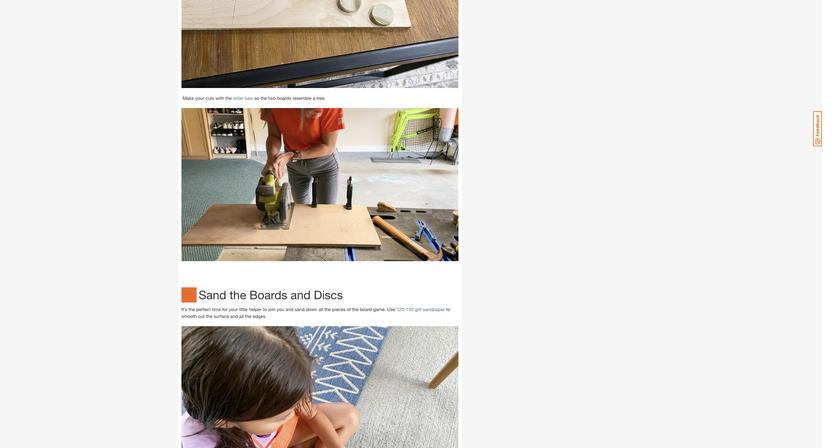 Task type: locate. For each thing, give the bounding box(es) containing it.
time
[[212, 307, 221, 312]]

helper
[[249, 307, 262, 312]]

to inside to smooth out the surface and all the edges.
[[447, 307, 451, 312]]

boards
[[277, 95, 292, 101]]

1 vertical spatial all
[[239, 313, 244, 319]]

a girl holding a piece of cardboard with circular cutouts with red borders. image
[[181, 0, 459, 88]]

the
[[226, 95, 232, 101], [261, 95, 267, 101], [230, 288, 246, 302], [189, 307, 195, 312], [325, 307, 331, 312], [352, 307, 359, 312], [206, 313, 213, 319], [245, 313, 252, 319]]

2 to from the left
[[447, 307, 451, 312]]

surface
[[214, 313, 229, 319]]

and up sand
[[291, 288, 311, 302]]

your
[[195, 95, 204, 101], [229, 307, 238, 312]]

a girl sanding a round wooden piece. image
[[181, 326, 459, 448]]

game.
[[373, 307, 386, 312]]

down
[[306, 307, 318, 312]]

0 vertical spatial your
[[195, 95, 204, 101]]

discs
[[314, 288, 343, 302]]

and
[[291, 288, 311, 302], [286, 307, 294, 312], [230, 313, 238, 319]]

1 horizontal spatial your
[[229, 307, 238, 312]]

with
[[216, 95, 224, 101]]

1 vertical spatial your
[[229, 307, 238, 312]]

2 vertical spatial and
[[230, 313, 238, 319]]

the right so
[[261, 95, 267, 101]]

1 horizontal spatial to
[[447, 307, 451, 312]]

and right surface
[[230, 313, 238, 319]]

1 vertical spatial and
[[286, 307, 294, 312]]

all down little
[[239, 313, 244, 319]]

0 horizontal spatial all
[[239, 313, 244, 319]]

your left cuts
[[195, 95, 204, 101]]

0 horizontal spatial to
[[263, 307, 267, 312]]

150
[[406, 307, 414, 312]]

to
[[263, 307, 267, 312], [447, 307, 451, 312]]

the down little
[[245, 313, 252, 319]]

perfect
[[196, 307, 211, 312]]

to right the sandpaper
[[447, 307, 451, 312]]

the right the of
[[352, 307, 359, 312]]

boards
[[250, 288, 288, 302]]

all right down
[[319, 307, 323, 312]]

and right you
[[286, 307, 294, 312]]

sandpaper
[[423, 307, 445, 312]]

0 vertical spatial all
[[319, 307, 323, 312]]

so
[[254, 95, 259, 101]]

for
[[222, 307, 228, 312]]

tree.
[[317, 95, 326, 101]]

a
[[313, 95, 315, 101]]

1 horizontal spatial all
[[319, 307, 323, 312]]

120-150 grit sandpaper link
[[397, 307, 445, 312]]

your right for
[[229, 307, 238, 312]]

board
[[360, 307, 372, 312]]

make your cuts with the miter saw so the two boards resemble a tree.
[[181, 95, 330, 101]]

all
[[319, 307, 323, 312], [239, 313, 244, 319]]

to left the join
[[263, 307, 267, 312]]

a woman using a circular saw to cut a plywood board. image
[[181, 108, 459, 261]]



Task type: describe. For each thing, give the bounding box(es) containing it.
to smooth out the surface and all the edges.
[[181, 307, 451, 319]]

little
[[239, 307, 248, 312]]

sand the boards and discs
[[199, 288, 343, 302]]

the right with
[[226, 95, 232, 101]]

the right out
[[206, 313, 213, 319]]

0 vertical spatial and
[[291, 288, 311, 302]]

all inside to smooth out the surface and all the edges.
[[239, 313, 244, 319]]

feedback link image
[[814, 111, 823, 147]]

use
[[388, 307, 396, 312]]

smooth
[[181, 313, 197, 319]]

sand
[[199, 288, 227, 302]]

sand
[[295, 307, 305, 312]]

the up little
[[230, 288, 246, 302]]

two
[[268, 95, 276, 101]]

out
[[198, 313, 205, 319]]

it's the perfect time for your little helper to join you and sand down all the pieces of the board game. use 120-150 grit sandpaper
[[181, 307, 445, 312]]

0 horizontal spatial your
[[195, 95, 204, 101]]

grit
[[415, 307, 422, 312]]

miter
[[233, 95, 244, 101]]

it's
[[181, 307, 187, 312]]

saw
[[245, 95, 253, 101]]

120-
[[397, 307, 406, 312]]

and inside to smooth out the surface and all the edges.
[[230, 313, 238, 319]]

make
[[183, 95, 194, 101]]

join
[[269, 307, 276, 312]]

of
[[347, 307, 351, 312]]

you
[[277, 307, 285, 312]]

miter saw link
[[233, 95, 253, 101]]

the left pieces
[[325, 307, 331, 312]]

resemble
[[293, 95, 312, 101]]

edges.
[[253, 313, 267, 319]]

pieces
[[332, 307, 346, 312]]

cuts
[[206, 95, 214, 101]]

1 to from the left
[[263, 307, 267, 312]]

the up smooth
[[189, 307, 195, 312]]



Task type: vqa. For each thing, say whether or not it's contained in the screenshot.
cuts
yes



